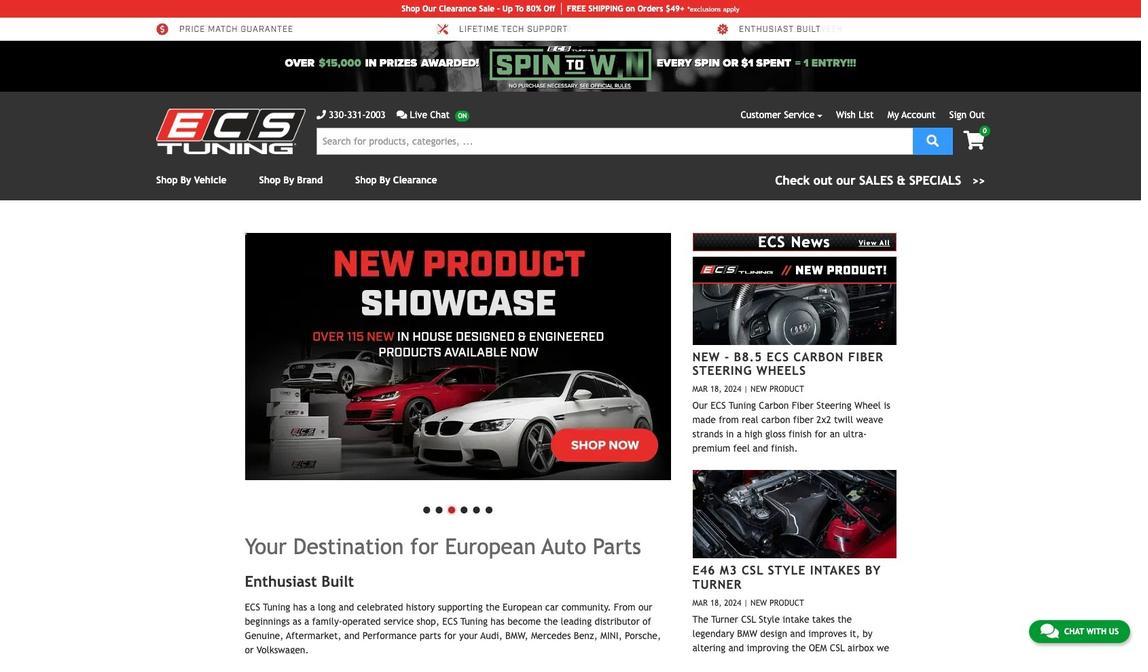 Task type: vqa. For each thing, say whether or not it's contained in the screenshot.
VOTE UP REVIEW BY BAHARIT ON  2 JUL 2023 icon
no



Task type: describe. For each thing, give the bounding box(es) containing it.
comments image
[[1041, 623, 1060, 640]]

shopping cart image
[[964, 131, 986, 150]]

e46 m3 csl style intakes by turner image
[[693, 470, 897, 559]]

phone image
[[317, 110, 326, 120]]

ecs tuning image
[[156, 109, 306, 154]]

comments image
[[397, 110, 407, 120]]



Task type: locate. For each thing, give the bounding box(es) containing it.
search image
[[927, 134, 940, 146]]

Search text field
[[317, 128, 914, 155]]

new - b8.5 ecs carbon fiber steering wheels image
[[693, 257, 897, 345]]

generic - monthly recap image
[[245, 233, 671, 481]]

ecs tuning 'spin to win' contest logo image
[[490, 46, 652, 80]]



